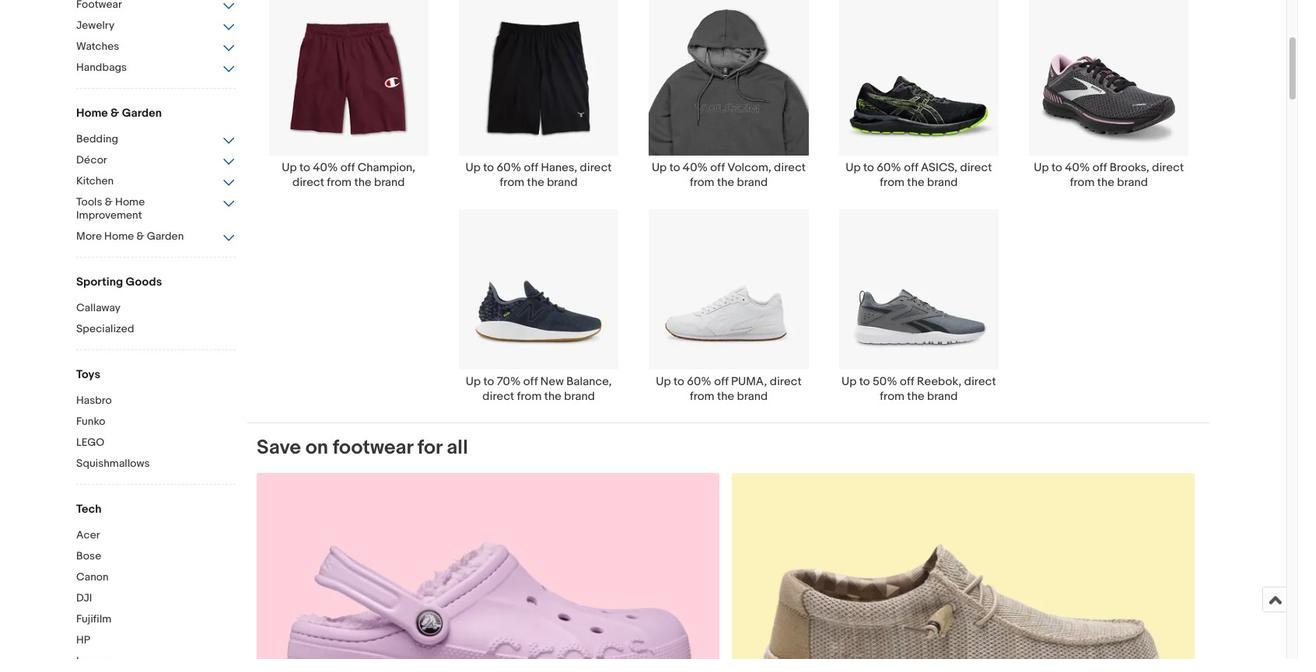 Task type: describe. For each thing, give the bounding box(es) containing it.
up to 40% off brooks, direct from the brand link
[[1014, 0, 1205, 190]]

brand for up to 40% off brooks, direct from the brand
[[1118, 175, 1149, 190]]

up to 40% off volcom, direct from the brand
[[652, 161, 806, 190]]

dji link
[[76, 591, 236, 606]]

up for up to 60% off hanes, direct from the brand
[[466, 161, 481, 175]]

0 vertical spatial &
[[111, 106, 119, 121]]

the for up to 60% off hanes, direct from the brand
[[527, 175, 545, 190]]

list containing up to 40% off champion, direct from the brand
[[247, 0, 1211, 422]]

squishmallows link
[[76, 457, 236, 472]]

hp
[[76, 633, 90, 647]]

handbags button
[[76, 61, 236, 75]]

hanes,
[[541, 161, 578, 175]]

60% for asics,
[[877, 161, 902, 175]]

the for up to 40% off champion, direct from the brand
[[354, 175, 372, 190]]

the for up to 60% off puma, direct from the brand
[[717, 389, 735, 404]]

up for up to 70% off new balance, direct from the brand
[[466, 374, 481, 389]]

up to 70% off new balance, direct from the brand
[[466, 374, 612, 404]]

2 vertical spatial &
[[137, 230, 144, 243]]

to for up to 60% off asics, direct from the brand
[[864, 161, 875, 175]]

garden inside bedding décor kitchen tools & home improvement more home & garden
[[147, 230, 184, 243]]

direct for up to 40% off brooks, direct from the brand
[[1153, 161, 1185, 175]]

fujifilm
[[76, 612, 112, 626]]

40% for brooks,
[[1066, 161, 1091, 175]]

dji
[[76, 591, 92, 605]]

up to 40% off brooks, direct from the brand
[[1034, 161, 1185, 190]]

up to 40% off volcom, direct from the brand link
[[634, 0, 824, 190]]

brand for up to 40% off champion, direct from the brand
[[374, 175, 405, 190]]

tech
[[76, 502, 102, 517]]

hasbro link
[[76, 394, 236, 409]]

sporting
[[76, 275, 123, 289]]

save
[[257, 435, 301, 460]]

up for up to 40% off champion, direct from the brand
[[282, 161, 297, 175]]

1 vertical spatial home
[[115, 195, 145, 209]]

up for up to 50% off reebok, direct from the brand
[[842, 374, 857, 389]]

up for up to 60% off asics, direct from the brand
[[846, 161, 861, 175]]

reebok,
[[917, 374, 962, 389]]

jewelry
[[76, 19, 115, 32]]

bose
[[76, 549, 101, 563]]

60% for hanes,
[[497, 161, 522, 175]]

canon
[[76, 570, 109, 584]]

bedding décor kitchen tools & home improvement more home & garden
[[76, 132, 184, 243]]

1 vertical spatial &
[[105, 195, 113, 209]]

hasbro funko lego squishmallows
[[76, 394, 150, 470]]

up to 50% off reebok, direct from the brand
[[842, 374, 997, 404]]

off for reebok,
[[900, 374, 915, 389]]

the for up to 40% off brooks, direct from the brand
[[1098, 175, 1115, 190]]

from for up to 40% off volcom, direct from the brand
[[690, 175, 715, 190]]

to for up to 60% off puma, direct from the brand
[[674, 374, 685, 389]]

funko
[[76, 415, 106, 428]]

40% for volcom,
[[683, 161, 708, 175]]

brooks,
[[1110, 161, 1150, 175]]

new
[[541, 374, 564, 389]]

up to 60% off asics, direct from the brand link
[[824, 0, 1014, 190]]

bedding button
[[76, 132, 236, 147]]

off for champion,
[[341, 161, 355, 175]]

bose link
[[76, 549, 236, 564]]

to for up to 40% off brooks, direct from the brand
[[1052, 161, 1063, 175]]

sporting goods
[[76, 275, 162, 289]]

50%
[[873, 374, 898, 389]]

brand for up to 60% off asics, direct from the brand
[[928, 175, 958, 190]]

volcom,
[[728, 161, 772, 175]]

up to 60% off hanes, direct from the brand
[[466, 161, 612, 190]]

off for brooks,
[[1093, 161, 1108, 175]]

to for up to 60% off hanes, direct from the brand
[[484, 161, 494, 175]]

improvement
[[76, 209, 142, 222]]

direct for up to 50% off reebok, direct from the brand
[[965, 374, 997, 389]]

kitchen button
[[76, 174, 236, 189]]

kitchen
[[76, 174, 114, 188]]

asics,
[[921, 161, 958, 175]]

toys
[[76, 367, 100, 382]]

acer
[[76, 528, 100, 542]]

acer link
[[76, 528, 236, 543]]

up to 60% off hanes, direct from the brand link
[[444, 0, 634, 190]]

40% for champion,
[[313, 161, 338, 175]]

brand for up to 40% off volcom, direct from the brand
[[737, 175, 768, 190]]

from for up to 40% off brooks, direct from the brand
[[1071, 175, 1095, 190]]

off for puma,
[[715, 374, 729, 389]]

0 vertical spatial garden
[[122, 106, 162, 121]]

from for up to 50% off reebok, direct from the brand
[[880, 389, 905, 404]]

tools
[[76, 195, 102, 209]]

jewelry watches handbags
[[76, 19, 127, 74]]

brand for up to 60% off puma, direct from the brand
[[737, 389, 768, 404]]

canon link
[[76, 570, 236, 585]]

footwear
[[333, 435, 413, 460]]



Task type: locate. For each thing, give the bounding box(es) containing it.
0 horizontal spatial 40%
[[313, 161, 338, 175]]

from left champion,
[[327, 175, 352, 190]]

direct inside up to 50% off reebok, direct from the brand
[[965, 374, 997, 389]]

to inside up to 40% off volcom, direct from the brand
[[670, 161, 681, 175]]

to for up to 50% off reebok, direct from the brand
[[860, 374, 871, 389]]

home & garden
[[76, 106, 162, 121]]

40%
[[313, 161, 338, 175], [683, 161, 708, 175], [1066, 161, 1091, 175]]

direct inside the up to 60% off hanes, direct from the brand
[[580, 161, 612, 175]]

hasbro
[[76, 394, 112, 407]]

& up bedding
[[111, 106, 119, 121]]

40% inside up to 40% off volcom, direct from the brand
[[683, 161, 708, 175]]

from left volcom,
[[690, 175, 715, 190]]

the
[[354, 175, 372, 190], [527, 175, 545, 190], [717, 175, 735, 190], [908, 175, 925, 190], [1098, 175, 1115, 190], [545, 389, 562, 404], [717, 389, 735, 404], [908, 389, 925, 404]]

up to 60% off asics, direct from the brand
[[846, 161, 993, 190]]

the inside up to 60% off puma, direct from the brand
[[717, 389, 735, 404]]

brand inside the up to 40% off champion, direct from the brand
[[374, 175, 405, 190]]

off
[[341, 161, 355, 175], [524, 161, 539, 175], [711, 161, 725, 175], [904, 161, 919, 175], [1093, 161, 1108, 175], [524, 374, 538, 389], [715, 374, 729, 389], [900, 374, 915, 389]]

from for up to 60% off puma, direct from the brand
[[690, 389, 715, 404]]

home down kitchen dropdown button
[[115, 195, 145, 209]]

up for up to 40% off volcom, direct from the brand
[[652, 161, 667, 175]]

from for up to 60% off asics, direct from the brand
[[880, 175, 905, 190]]

up to 70% off new balance, direct from the brand link
[[444, 209, 634, 404]]

brand for up to 50% off reebok, direct from the brand
[[928, 389, 958, 404]]

up for up to 60% off puma, direct from the brand
[[656, 374, 671, 389]]

from left puma,
[[690, 389, 715, 404]]

specialized link
[[76, 322, 236, 337]]

up to 50% off reebok, direct from the brand link
[[824, 209, 1014, 404]]

to inside up to 50% off reebok, direct from the brand
[[860, 374, 871, 389]]

more home & garden button
[[76, 230, 236, 244]]

callaway
[[76, 301, 121, 314]]

off inside up to 50% off reebok, direct from the brand
[[900, 374, 915, 389]]

callaway specialized
[[76, 301, 134, 335]]

from left hanes, on the top left
[[500, 175, 525, 190]]

&
[[111, 106, 119, 121], [105, 195, 113, 209], [137, 230, 144, 243]]

to for up to 40% off volcom, direct from the brand
[[670, 161, 681, 175]]

up
[[282, 161, 297, 175], [466, 161, 481, 175], [652, 161, 667, 175], [846, 161, 861, 175], [1034, 161, 1050, 175], [466, 374, 481, 389], [656, 374, 671, 389], [842, 374, 857, 389]]

off inside the up to 40% off champion, direct from the brand
[[341, 161, 355, 175]]

from for up to 40% off champion, direct from the brand
[[327, 175, 352, 190]]

1 horizontal spatial 60%
[[687, 374, 712, 389]]

to inside up to 70% off new balance, direct from the brand
[[484, 374, 494, 389]]

funko link
[[76, 415, 236, 430]]

direct inside up to 60% off puma, direct from the brand
[[770, 374, 802, 389]]

callaway link
[[76, 301, 236, 316]]

up to 60% off puma, direct from the brand
[[656, 374, 802, 404]]

40% left volcom,
[[683, 161, 708, 175]]

2 vertical spatial home
[[104, 230, 134, 243]]

save on footwear for all
[[257, 435, 468, 460]]

to for up to 40% off champion, direct from the brand
[[300, 161, 310, 175]]

off for volcom,
[[711, 161, 725, 175]]

direct for up to 60% off asics, direct from the brand
[[961, 161, 993, 175]]

to for up to 70% off new balance, direct from the brand
[[484, 374, 494, 389]]

acer bose canon dji fujifilm hp
[[76, 528, 112, 647]]

bedding
[[76, 132, 118, 146]]

on
[[306, 435, 328, 460]]

direct for up to 60% off puma, direct from the brand
[[770, 374, 802, 389]]

from inside up to 40% off brooks, direct from the brand
[[1071, 175, 1095, 190]]

to inside up to 40% off brooks, direct from the brand
[[1052, 161, 1063, 175]]

off right 50%
[[900, 374, 915, 389]]

to
[[300, 161, 310, 175], [484, 161, 494, 175], [670, 161, 681, 175], [864, 161, 875, 175], [1052, 161, 1063, 175], [484, 374, 494, 389], [674, 374, 685, 389], [860, 374, 871, 389]]

1 horizontal spatial 40%
[[683, 161, 708, 175]]

60% for puma,
[[687, 374, 712, 389]]

from inside up to 60% off puma, direct from the brand
[[690, 389, 715, 404]]

home down the improvement
[[104, 230, 134, 243]]

brand inside up to 40% off brooks, direct from the brand
[[1118, 175, 1149, 190]]

home
[[76, 106, 108, 121], [115, 195, 145, 209], [104, 230, 134, 243]]

to inside the up to 60% off hanes, direct from the brand
[[484, 161, 494, 175]]

décor
[[76, 153, 107, 167]]

from left reebok,
[[880, 389, 905, 404]]

off inside up to 60% off puma, direct from the brand
[[715, 374, 729, 389]]

garden up bedding dropdown button at the top
[[122, 106, 162, 121]]

the inside up to 40% off brooks, direct from the brand
[[1098, 175, 1115, 190]]

direct inside up to 40% off volcom, direct from the brand
[[774, 161, 806, 175]]

from inside the up to 40% off champion, direct from the brand
[[327, 175, 352, 190]]

off left puma,
[[715, 374, 729, 389]]

the inside up to 40% off volcom, direct from the brand
[[717, 175, 735, 190]]

60%
[[497, 161, 522, 175], [877, 161, 902, 175], [687, 374, 712, 389]]

the for up to 40% off volcom, direct from the brand
[[717, 175, 735, 190]]

1 vertical spatial garden
[[147, 230, 184, 243]]

hp link
[[76, 633, 236, 648]]

off inside up to 60% off asics, direct from the brand
[[904, 161, 919, 175]]

off left new
[[524, 374, 538, 389]]

up inside the up to 60% off hanes, direct from the brand
[[466, 161, 481, 175]]

off inside up to 40% off volcom, direct from the brand
[[711, 161, 725, 175]]

more
[[76, 230, 102, 243]]

from
[[327, 175, 352, 190], [500, 175, 525, 190], [690, 175, 715, 190], [880, 175, 905, 190], [1071, 175, 1095, 190], [517, 389, 542, 404], [690, 389, 715, 404], [880, 389, 905, 404]]

décor button
[[76, 153, 236, 168]]

direct inside up to 40% off brooks, direct from the brand
[[1153, 161, 1185, 175]]

lego
[[76, 436, 105, 449]]

watches button
[[76, 40, 236, 54]]

direct inside the up to 40% off champion, direct from the brand
[[293, 175, 324, 190]]

40% inside up to 40% off brooks, direct from the brand
[[1066, 161, 1091, 175]]

direct inside up to 70% off new balance, direct from the brand
[[483, 389, 515, 404]]

60% left puma,
[[687, 374, 712, 389]]

up to 40% off champion, direct from the brand
[[282, 161, 416, 190]]

60% inside up to 60% off puma, direct from the brand
[[687, 374, 712, 389]]

1 40% from the left
[[313, 161, 338, 175]]

lego link
[[76, 436, 236, 451]]

from inside up to 60% off asics, direct from the brand
[[880, 175, 905, 190]]

goods
[[126, 275, 162, 289]]

2 40% from the left
[[683, 161, 708, 175]]

off left volcom,
[[711, 161, 725, 175]]

jewelry button
[[76, 19, 236, 33]]

off left the asics,
[[904, 161, 919, 175]]

balance,
[[567, 374, 612, 389]]

brand inside up to 60% off asics, direct from the brand
[[928, 175, 958, 190]]

tools & home improvement button
[[76, 195, 236, 223]]

the inside the up to 60% off hanes, direct from the brand
[[527, 175, 545, 190]]

40% left champion,
[[313, 161, 338, 175]]

all
[[447, 435, 468, 460]]

2 horizontal spatial 40%
[[1066, 161, 1091, 175]]

direct for up to 40% off champion, direct from the brand
[[293, 175, 324, 190]]

up inside up to 60% off asics, direct from the brand
[[846, 161, 861, 175]]

direct
[[580, 161, 612, 175], [774, 161, 806, 175], [961, 161, 993, 175], [1153, 161, 1185, 175], [293, 175, 324, 190], [770, 374, 802, 389], [965, 374, 997, 389], [483, 389, 515, 404]]

off left champion,
[[341, 161, 355, 175]]

60% left the asics,
[[877, 161, 902, 175]]

2 horizontal spatial 60%
[[877, 161, 902, 175]]

brand inside the up to 60% off hanes, direct from the brand
[[547, 175, 578, 190]]

direct for up to 40% off volcom, direct from the brand
[[774, 161, 806, 175]]

off inside up to 40% off brooks, direct from the brand
[[1093, 161, 1108, 175]]

for
[[418, 435, 442, 460]]

the inside up to 70% off new balance, direct from the brand
[[545, 389, 562, 404]]

brand
[[374, 175, 405, 190], [547, 175, 578, 190], [737, 175, 768, 190], [928, 175, 958, 190], [1118, 175, 1149, 190], [564, 389, 595, 404], [737, 389, 768, 404], [928, 389, 958, 404]]

off for new
[[524, 374, 538, 389]]

from left balance,
[[517, 389, 542, 404]]

40% inside the up to 40% off champion, direct from the brand
[[313, 161, 338, 175]]

70%
[[497, 374, 521, 389]]

the for up to 50% off reebok, direct from the brand
[[908, 389, 925, 404]]

from inside up to 40% off volcom, direct from the brand
[[690, 175, 715, 190]]

garden down tools & home improvement dropdown button on the top
[[147, 230, 184, 243]]

from inside up to 50% off reebok, direct from the brand
[[880, 389, 905, 404]]

up inside up to 70% off new balance, direct from the brand
[[466, 374, 481, 389]]

up inside up to 40% off volcom, direct from the brand
[[652, 161, 667, 175]]

from for up to 60% off hanes, direct from the brand
[[500, 175, 525, 190]]

brand inside up to 50% off reebok, direct from the brand
[[928, 389, 958, 404]]

up inside up to 60% off puma, direct from the brand
[[656, 374, 671, 389]]

40% left brooks,
[[1066, 161, 1091, 175]]

the for up to 60% off asics, direct from the brand
[[908, 175, 925, 190]]

60% inside up to 60% off asics, direct from the brand
[[877, 161, 902, 175]]

to inside up to 60% off asics, direct from the brand
[[864, 161, 875, 175]]

& right tools
[[105, 195, 113, 209]]

up inside the up to 40% off champion, direct from the brand
[[282, 161, 297, 175]]

up for up to 40% off brooks, direct from the brand
[[1034, 161, 1050, 175]]

from left the asics,
[[880, 175, 905, 190]]

the inside the up to 40% off champion, direct from the brand
[[354, 175, 372, 190]]

& down tools & home improvement dropdown button on the top
[[137, 230, 144, 243]]

champion,
[[358, 161, 416, 175]]

specialized
[[76, 322, 134, 335]]

off for hanes,
[[524, 161, 539, 175]]

to inside up to 60% off puma, direct from the brand
[[674, 374, 685, 389]]

brand for up to 60% off hanes, direct from the brand
[[547, 175, 578, 190]]

None text field
[[257, 473, 720, 659], [732, 473, 1195, 659], [257, 473, 720, 659], [732, 473, 1195, 659]]

handbags
[[76, 61, 127, 74]]

0 horizontal spatial 60%
[[497, 161, 522, 175]]

from left brooks,
[[1071, 175, 1095, 190]]

puma,
[[732, 374, 768, 389]]

list
[[247, 0, 1211, 422]]

home up bedding
[[76, 106, 108, 121]]

3 40% from the left
[[1066, 161, 1091, 175]]

up to 60% off puma, direct from the brand link
[[634, 209, 824, 404]]

fujifilm link
[[76, 612, 236, 627]]

0 vertical spatial home
[[76, 106, 108, 121]]

brand inside up to 40% off volcom, direct from the brand
[[737, 175, 768, 190]]

off inside up to 70% off new balance, direct from the brand
[[524, 374, 538, 389]]

up inside up to 50% off reebok, direct from the brand
[[842, 374, 857, 389]]

off for asics,
[[904, 161, 919, 175]]

up inside up to 40% off brooks, direct from the brand
[[1034, 161, 1050, 175]]

direct inside up to 60% off asics, direct from the brand
[[961, 161, 993, 175]]

to inside the up to 40% off champion, direct from the brand
[[300, 161, 310, 175]]

60% inside the up to 60% off hanes, direct from the brand
[[497, 161, 522, 175]]

60% left hanes, on the top left
[[497, 161, 522, 175]]

from inside up to 70% off new balance, direct from the brand
[[517, 389, 542, 404]]

direct for up to 60% off hanes, direct from the brand
[[580, 161, 612, 175]]

brand inside up to 70% off new balance, direct from the brand
[[564, 389, 595, 404]]

off inside the up to 60% off hanes, direct from the brand
[[524, 161, 539, 175]]

off left hanes, on the top left
[[524, 161, 539, 175]]

from inside the up to 60% off hanes, direct from the brand
[[500, 175, 525, 190]]

watches
[[76, 40, 119, 53]]

off left brooks,
[[1093, 161, 1108, 175]]

the inside up to 50% off reebok, direct from the brand
[[908, 389, 925, 404]]

the inside up to 60% off asics, direct from the brand
[[908, 175, 925, 190]]

up to 40% off champion, direct from the brand link
[[254, 0, 444, 190]]

garden
[[122, 106, 162, 121], [147, 230, 184, 243]]

squishmallows
[[76, 457, 150, 470]]

brand inside up to 60% off puma, direct from the brand
[[737, 389, 768, 404]]



Task type: vqa. For each thing, say whether or not it's contained in the screenshot.
40% inside the up to 40% off champion, direct from the brand
yes



